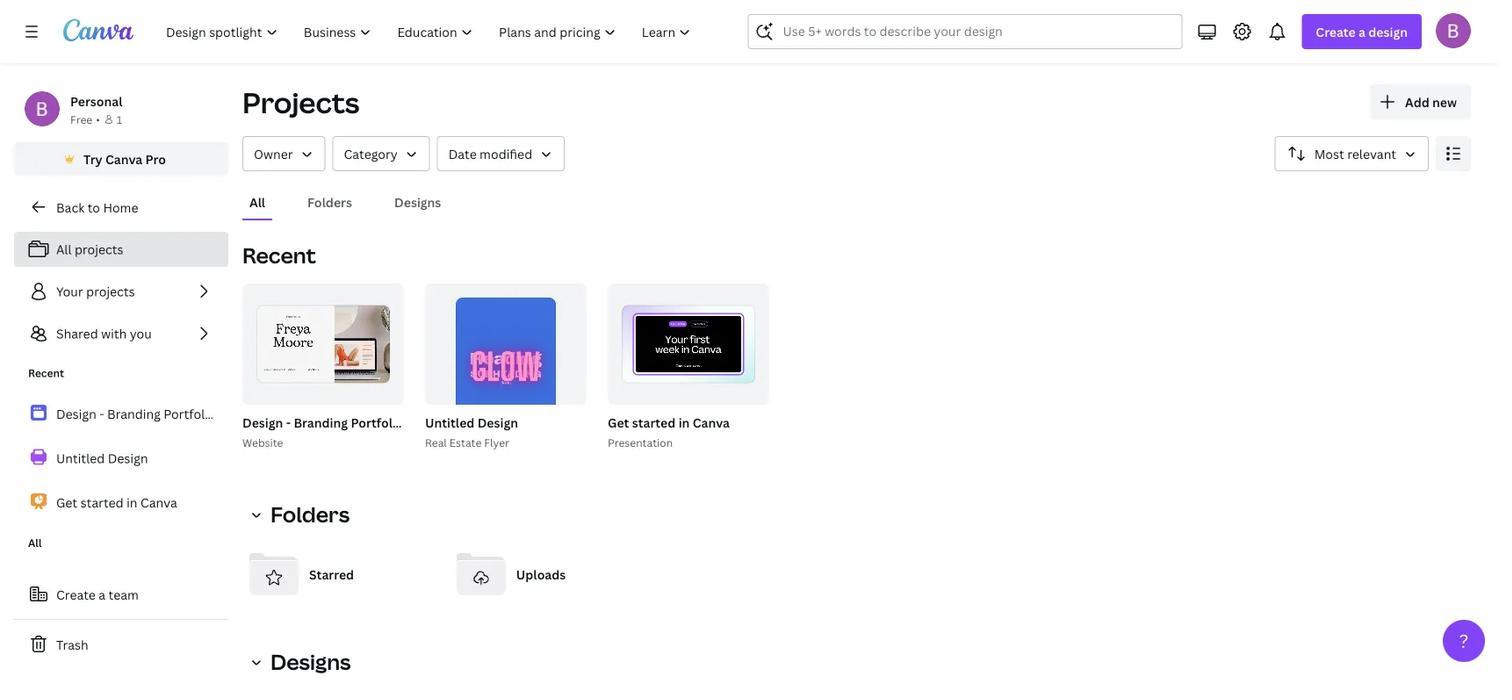 Task type: locate. For each thing, give the bounding box(es) containing it.
0 vertical spatial a
[[1359, 23, 1366, 40]]

2 horizontal spatial of
[[730, 385, 743, 397]]

1 horizontal spatial in
[[458, 414, 469, 431]]

in down untitled design link
[[127, 494, 138, 511]]

•
[[96, 112, 100, 127]]

a for team
[[99, 587, 106, 603]]

in
[[458, 414, 469, 431], [679, 414, 690, 431], [127, 494, 138, 511]]

untitled
[[425, 414, 475, 431], [56, 450, 105, 467]]

projects down back to home
[[75, 241, 123, 258]]

Search search field
[[783, 15, 1148, 48]]

trash
[[56, 637, 88, 653]]

your projects
[[56, 283, 135, 300]]

add new button
[[1371, 84, 1472, 120]]

estate
[[450, 435, 482, 450]]

started down untitled design
[[80, 494, 124, 511]]

of
[[370, 385, 383, 397], [554, 385, 567, 397], [730, 385, 743, 397]]

3 of from the left
[[730, 385, 743, 397]]

your projects link
[[14, 274, 228, 309]]

all
[[250, 194, 265, 210], [56, 241, 72, 258], [28, 536, 42, 551]]

a for design
[[1359, 23, 1366, 40]]

0 horizontal spatial of
[[370, 385, 383, 397]]

in inside design - branding portfolio website in white  grey  black  light classic minimal style website
[[458, 414, 469, 431]]

your
[[56, 283, 83, 300]]

design
[[243, 414, 283, 431], [478, 414, 518, 431], [108, 450, 148, 467]]

2 horizontal spatial all
[[250, 194, 265, 210]]

1 horizontal spatial create
[[1317, 23, 1356, 40]]

canva inside get started in canva presentation
[[693, 414, 730, 431]]

untitled up get started in canva
[[56, 450, 105, 467]]

get up the presentation
[[608, 414, 630, 431]]

uploads
[[517, 566, 566, 583]]

1 vertical spatial projects
[[86, 283, 135, 300]]

design - branding portfolio website in white  grey  black  light classic minimal style website
[[243, 414, 745, 450]]

date modified
[[449, 145, 533, 162]]

0 horizontal spatial in
[[127, 494, 138, 511]]

new
[[1433, 94, 1458, 110]]

1 horizontal spatial untitled
[[425, 414, 475, 431]]

design up get started in canva link
[[108, 450, 148, 467]]

recent
[[243, 241, 316, 270], [28, 366, 64, 380]]

1 of 30
[[722, 385, 758, 397]]

in right the classic
[[679, 414, 690, 431]]

projects
[[75, 241, 123, 258], [86, 283, 135, 300]]

folders down category
[[308, 194, 352, 210]]

trash link
[[14, 627, 228, 663]]

untitled for untitled design
[[56, 450, 105, 467]]

with
[[101, 326, 127, 342]]

0 vertical spatial create
[[1317, 23, 1356, 40]]

1 horizontal spatial website
[[407, 414, 455, 431]]

2 vertical spatial canva
[[141, 494, 177, 511]]

black
[[547, 414, 580, 431]]

list
[[14, 232, 228, 351], [14, 395, 228, 522]]

0 vertical spatial get
[[608, 414, 630, 431]]

uploads link
[[450, 543, 643, 606]]

category
[[344, 145, 398, 162]]

Owner button
[[243, 136, 326, 171]]

untitled inside untitled design real estate flyer
[[425, 414, 475, 431]]

untitled up real
[[425, 414, 475, 431]]

get started in canva button
[[608, 412, 730, 434]]

back to home
[[56, 199, 138, 216]]

started
[[632, 414, 676, 431], [80, 494, 124, 511]]

website
[[407, 414, 455, 431], [243, 435, 283, 450]]

1
[[117, 112, 122, 127], [363, 385, 368, 397], [546, 385, 551, 397], [722, 385, 727, 397]]

0 vertical spatial list
[[14, 232, 228, 351]]

untitled design link
[[14, 440, 228, 477]]

canva right try
[[105, 151, 143, 167]]

1 list from the top
[[14, 232, 228, 351]]

portfolio
[[351, 414, 404, 431]]

all inside "link"
[[56, 241, 72, 258]]

0 horizontal spatial untitled
[[56, 450, 105, 467]]

get started in canva presentation
[[608, 414, 730, 450]]

canva down untitled design link
[[141, 494, 177, 511]]

1 horizontal spatial of
[[554, 385, 567, 397]]

1 of 9
[[363, 385, 392, 397]]

bob builder image
[[1437, 13, 1472, 48]]

folders
[[308, 194, 352, 210], [271, 500, 350, 529]]

0 vertical spatial all
[[250, 194, 265, 210]]

get
[[608, 414, 630, 431], [56, 494, 77, 511]]

create for create a team
[[56, 587, 96, 603]]

untitled design real estate flyer
[[425, 414, 518, 450]]

1 left 30
[[722, 385, 727, 397]]

0 vertical spatial website
[[407, 414, 455, 431]]

1 horizontal spatial get
[[608, 414, 630, 431]]

classic
[[619, 414, 661, 431]]

design left -
[[243, 414, 283, 431]]

1 vertical spatial recent
[[28, 366, 64, 380]]

website up real
[[407, 414, 455, 431]]

design - branding portfolio website in white  grey  black  light classic minimal style button
[[243, 412, 745, 434]]

2 vertical spatial all
[[28, 536, 42, 551]]

website up folders dropdown button
[[243, 435, 283, 450]]

projects inside your projects link
[[86, 283, 135, 300]]

2 of from the left
[[554, 385, 567, 397]]

try canva pro
[[84, 151, 166, 167]]

create
[[1317, 23, 1356, 40], [56, 587, 96, 603]]

a left design
[[1359, 23, 1366, 40]]

a left team
[[99, 587, 106, 603]]

create left team
[[56, 587, 96, 603]]

0 horizontal spatial create
[[56, 587, 96, 603]]

1 horizontal spatial recent
[[243, 241, 316, 270]]

1 vertical spatial all
[[56, 241, 72, 258]]

of left 30
[[730, 385, 743, 397]]

all projects
[[56, 241, 123, 258]]

designs
[[395, 194, 441, 210]]

add new
[[1406, 94, 1458, 110]]

1 horizontal spatial design
[[243, 414, 283, 431]]

1 vertical spatial website
[[243, 435, 283, 450]]

1 left 9 on the left of the page
[[363, 385, 368, 397]]

recent down the shared
[[28, 366, 64, 380]]

design inside untitled design link
[[108, 450, 148, 467]]

a inside create a team button
[[99, 587, 106, 603]]

all inside button
[[250, 194, 265, 210]]

1 horizontal spatial a
[[1359, 23, 1366, 40]]

canva for get started in canva
[[141, 494, 177, 511]]

create left design
[[1317, 23, 1356, 40]]

0 horizontal spatial get
[[56, 494, 77, 511]]

get down untitled design
[[56, 494, 77, 511]]

create a design
[[1317, 23, 1409, 40]]

1 horizontal spatial started
[[632, 414, 676, 431]]

canva down 1 of 30
[[693, 414, 730, 431]]

a
[[1359, 23, 1366, 40], [99, 587, 106, 603]]

of left 2
[[554, 385, 567, 397]]

of left 9 on the left of the page
[[370, 385, 383, 397]]

2 horizontal spatial in
[[679, 414, 690, 431]]

2 horizontal spatial design
[[478, 414, 518, 431]]

0 horizontal spatial design
[[108, 450, 148, 467]]

top level navigation element
[[155, 14, 706, 49]]

None search field
[[748, 14, 1183, 49]]

design up flyer
[[478, 414, 518, 431]]

1 for untitled
[[546, 385, 551, 397]]

1 vertical spatial a
[[99, 587, 106, 603]]

1 for get
[[722, 385, 727, 397]]

design inside untitled design real estate flyer
[[478, 414, 518, 431]]

canva for get started in canva presentation
[[693, 414, 730, 431]]

minimal
[[664, 414, 712, 431]]

get inside get started in canva presentation
[[608, 414, 630, 431]]

2 list from the top
[[14, 395, 228, 522]]

? button
[[1444, 620, 1486, 663]]

create a team button
[[14, 577, 228, 612]]

in up estate
[[458, 414, 469, 431]]

of for canva
[[730, 385, 743, 397]]

started up the presentation
[[632, 414, 676, 431]]

projects right your
[[86, 283, 135, 300]]

1 vertical spatial started
[[80, 494, 124, 511]]

0 horizontal spatial a
[[99, 587, 106, 603]]

to
[[88, 199, 100, 216]]

white
[[472, 414, 507, 431]]

folders up starred
[[271, 500, 350, 529]]

canva
[[105, 151, 143, 167], [693, 414, 730, 431], [141, 494, 177, 511]]

1 for design
[[363, 385, 368, 397]]

1 vertical spatial get
[[56, 494, 77, 511]]

get for get started in canva
[[56, 494, 77, 511]]

create inside create a design dropdown button
[[1317, 23, 1356, 40]]

most relevant
[[1315, 145, 1397, 162]]

in inside get started in canva presentation
[[679, 414, 690, 431]]

started inside get started in canva presentation
[[632, 414, 676, 431]]

recent down all button
[[243, 241, 316, 270]]

1 vertical spatial folders
[[271, 500, 350, 529]]

1 of from the left
[[370, 385, 383, 397]]

1 vertical spatial untitled
[[56, 450, 105, 467]]

0 vertical spatial untitled
[[425, 414, 475, 431]]

1 vertical spatial list
[[14, 395, 228, 522]]

free
[[70, 112, 92, 127]]

0 vertical spatial started
[[632, 414, 676, 431]]

a inside create a design dropdown button
[[1359, 23, 1366, 40]]

back to home link
[[14, 190, 228, 225]]

0 vertical spatial canva
[[105, 151, 143, 167]]

1 left 2
[[546, 385, 551, 397]]

untitled inside untitled design link
[[56, 450, 105, 467]]

projects inside all projects "link"
[[75, 241, 123, 258]]

design for untitled design
[[108, 450, 148, 467]]

1 vertical spatial canva
[[693, 414, 730, 431]]

starred link
[[243, 543, 436, 606]]

0 horizontal spatial started
[[80, 494, 124, 511]]

1 vertical spatial create
[[56, 587, 96, 603]]

1 horizontal spatial all
[[56, 241, 72, 258]]

0 vertical spatial projects
[[75, 241, 123, 258]]

0 vertical spatial folders
[[308, 194, 352, 210]]

of for estate
[[554, 385, 567, 397]]

create inside create a team button
[[56, 587, 96, 603]]



Task type: vqa. For each thing, say whether or not it's contained in the screenshot.
Start
no



Task type: describe. For each thing, give the bounding box(es) containing it.
design inside design - branding portfolio website in white  grey  black  light classic minimal style website
[[243, 414, 283, 431]]

untitled for untitled design real estate flyer
[[425, 414, 475, 431]]

Date modified button
[[437, 136, 565, 171]]

get for get started in canva presentation
[[608, 414, 630, 431]]

personal
[[70, 93, 123, 109]]

list containing untitled design
[[14, 395, 228, 522]]

create a design button
[[1303, 14, 1423, 49]]

most
[[1315, 145, 1345, 162]]

1 right • at the left top
[[117, 112, 122, 127]]

shared with you
[[56, 326, 152, 342]]

in for get started in canva presentation
[[679, 414, 690, 431]]

untitled design button
[[425, 412, 518, 434]]

canva inside button
[[105, 151, 143, 167]]

all for all button
[[250, 194, 265, 210]]

9
[[386, 385, 392, 397]]

designs button
[[388, 185, 448, 219]]

branding
[[294, 414, 348, 431]]

you
[[130, 326, 152, 342]]

get started in canva
[[56, 494, 177, 511]]

create a team
[[56, 587, 139, 603]]

add
[[1406, 94, 1430, 110]]

grey
[[513, 414, 541, 431]]

of for portfolio
[[370, 385, 383, 397]]

all for all projects
[[56, 241, 72, 258]]

design for untitled design real estate flyer
[[478, 414, 518, 431]]

team
[[109, 587, 139, 603]]

started for get started in canva presentation
[[632, 414, 676, 431]]

style
[[715, 414, 745, 431]]

back
[[56, 199, 85, 216]]

folders inside button
[[308, 194, 352, 210]]

light
[[586, 414, 616, 431]]

all projects link
[[14, 232, 228, 267]]

projects
[[243, 83, 360, 122]]

Sort by button
[[1276, 136, 1430, 171]]

real
[[425, 435, 447, 450]]

projects for your projects
[[86, 283, 135, 300]]

0 horizontal spatial recent
[[28, 366, 64, 380]]

list containing all projects
[[14, 232, 228, 351]]

2
[[570, 385, 575, 397]]

untitled design
[[56, 450, 148, 467]]

0 horizontal spatial all
[[28, 536, 42, 551]]

folders inside dropdown button
[[271, 500, 350, 529]]

pro
[[145, 151, 166, 167]]

all button
[[243, 185, 272, 219]]

1 of 2
[[546, 385, 575, 397]]

design
[[1369, 23, 1409, 40]]

presentation
[[608, 435, 673, 450]]

folders button
[[243, 497, 360, 533]]

0 horizontal spatial website
[[243, 435, 283, 450]]

?
[[1460, 629, 1470, 654]]

starred
[[309, 566, 354, 583]]

shared with you link
[[14, 316, 228, 351]]

modified
[[480, 145, 533, 162]]

owner
[[254, 145, 293, 162]]

started for get started in canva
[[80, 494, 124, 511]]

Category button
[[333, 136, 430, 171]]

try
[[84, 151, 103, 167]]

shared
[[56, 326, 98, 342]]

try canva pro button
[[14, 142, 228, 176]]

free •
[[70, 112, 100, 127]]

in for get started in canva
[[127, 494, 138, 511]]

relevant
[[1348, 145, 1397, 162]]

flyer
[[484, 435, 510, 450]]

-
[[286, 414, 291, 431]]

date
[[449, 145, 477, 162]]

get started in canva link
[[14, 484, 228, 522]]

30
[[745, 385, 758, 397]]

0 vertical spatial recent
[[243, 241, 316, 270]]

folders button
[[301, 185, 359, 219]]

home
[[103, 199, 138, 216]]

projects for all projects
[[75, 241, 123, 258]]

create for create a design
[[1317, 23, 1356, 40]]



